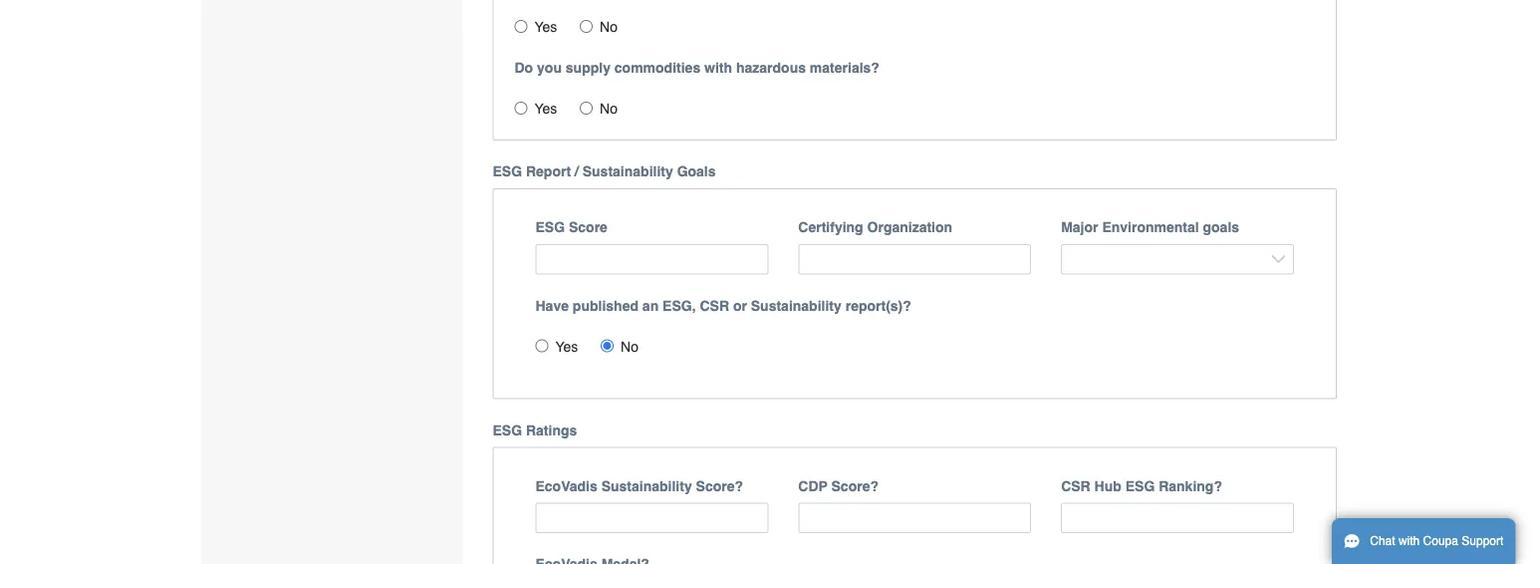 Task type: locate. For each thing, give the bounding box(es) containing it.
0 vertical spatial yes
[[535, 19, 558, 35]]

esg left score
[[536, 219, 565, 235]]

2 vertical spatial yes
[[556, 338, 578, 354]]

yes for have
[[556, 338, 578, 354]]

with
[[705, 60, 733, 76], [1399, 534, 1421, 548]]

have published an esg, csr or sustainability report(s)?
[[536, 297, 912, 313]]

or
[[733, 297, 747, 313]]

esg left report
[[493, 163, 522, 179]]

None radio
[[515, 20, 528, 33], [580, 20, 593, 33], [515, 101, 528, 114], [580, 101, 593, 114], [536, 339, 549, 352], [601, 339, 614, 352], [515, 20, 528, 33], [580, 20, 593, 33], [515, 101, 528, 114], [580, 101, 593, 114], [536, 339, 549, 352], [601, 339, 614, 352]]

no down published
[[621, 338, 639, 354]]

hazardous
[[737, 60, 806, 76]]

score? up ecovadis sustainability score? text field
[[696, 478, 744, 494]]

coupa
[[1424, 534, 1459, 548]]

1 vertical spatial no
[[600, 100, 618, 116]]

CSR Hub ESG Ranking? text field
[[1062, 503, 1295, 533]]

csr left or
[[700, 297, 730, 313]]

0 horizontal spatial csr
[[700, 297, 730, 313]]

1 vertical spatial yes
[[535, 100, 558, 116]]

esg score
[[536, 219, 608, 235]]

yes up you
[[535, 19, 558, 35]]

sustainability up ecovadis sustainability score? text field
[[602, 478, 692, 494]]

sustainability
[[583, 163, 674, 179], [751, 297, 842, 313], [602, 478, 692, 494]]

commodities
[[615, 60, 701, 76]]

esg
[[493, 163, 522, 179], [536, 219, 565, 235], [493, 422, 522, 438], [1126, 478, 1155, 494]]

supply
[[566, 60, 611, 76]]

yes down the have
[[556, 338, 578, 354]]

do
[[515, 60, 533, 76]]

score?
[[696, 478, 744, 494], [832, 478, 879, 494]]

you
[[537, 60, 562, 76]]

materials?
[[810, 60, 880, 76]]

major
[[1062, 219, 1099, 235]]

chat with coupa support
[[1371, 534, 1504, 548]]

2 vertical spatial no
[[621, 338, 639, 354]]

yes down you
[[535, 100, 558, 116]]

certifying
[[799, 219, 864, 235]]

csr left hub
[[1062, 478, 1091, 494]]

1 horizontal spatial csr
[[1062, 478, 1091, 494]]

score? right cdp
[[832, 478, 879, 494]]

cdp
[[799, 478, 828, 494]]

2 vertical spatial sustainability
[[602, 478, 692, 494]]

1 horizontal spatial with
[[1399, 534, 1421, 548]]

report(s)?
[[846, 297, 912, 313]]

esg report / sustainability goals
[[493, 163, 716, 179]]

environmental
[[1103, 219, 1200, 235]]

sustainability right /
[[583, 163, 674, 179]]

goals
[[1204, 219, 1240, 235]]

hub
[[1095, 478, 1122, 494]]

csr hub esg ranking?
[[1062, 478, 1223, 494]]

no up supply
[[600, 19, 618, 35]]

cdp score?
[[799, 478, 879, 494]]

0 horizontal spatial score?
[[696, 478, 744, 494]]

ranking?
[[1159, 478, 1223, 494]]

esg left the ratings
[[493, 422, 522, 438]]

support
[[1463, 534, 1504, 548]]

sustainability right or
[[751, 297, 842, 313]]

no for supply
[[600, 100, 618, 116]]

score
[[569, 219, 608, 235]]

no down supply
[[600, 100, 618, 116]]

no
[[600, 19, 618, 35], [600, 100, 618, 116], [621, 338, 639, 354]]

/
[[575, 163, 579, 179]]

with right chat
[[1399, 534, 1421, 548]]

chat
[[1371, 534, 1396, 548]]

do you supply commodities with hazardous materials?
[[515, 60, 880, 76]]

0 horizontal spatial with
[[705, 60, 733, 76]]

1 vertical spatial with
[[1399, 534, 1421, 548]]

yes
[[535, 19, 558, 35], [535, 100, 558, 116], [556, 338, 578, 354]]

1 horizontal spatial score?
[[832, 478, 879, 494]]

report
[[526, 163, 571, 179]]

0 vertical spatial csr
[[700, 297, 730, 313]]

esg for esg score
[[536, 219, 565, 235]]

csr
[[700, 297, 730, 313], [1062, 478, 1091, 494]]

with left hazardous
[[705, 60, 733, 76]]



Task type: vqa. For each thing, say whether or not it's contained in the screenshot.
yes
yes



Task type: describe. For each thing, give the bounding box(es) containing it.
esg right hub
[[1126, 478, 1155, 494]]

esg,
[[663, 297, 696, 313]]

chat with coupa support button
[[1333, 518, 1516, 564]]

esg for esg report / sustainability goals
[[493, 163, 522, 179]]

EcoVadis Sustainability Score? text field
[[536, 503, 769, 533]]

1 score? from the left
[[696, 478, 744, 494]]

an
[[643, 297, 659, 313]]

esg for esg ratings
[[493, 422, 522, 438]]

esg ratings
[[493, 422, 577, 438]]

ESG Score text field
[[536, 244, 769, 274]]

major environmental goals
[[1062, 219, 1240, 235]]

ratings
[[526, 422, 577, 438]]

Certifying Organization text field
[[799, 244, 1032, 274]]

organization
[[868, 219, 953, 235]]

0 vertical spatial no
[[600, 19, 618, 35]]

1 vertical spatial csr
[[1062, 478, 1091, 494]]

published
[[573, 297, 639, 313]]

CDP Score? text field
[[799, 503, 1032, 533]]

0 vertical spatial sustainability
[[583, 163, 674, 179]]

ecovadis
[[536, 478, 598, 494]]

certifying organization
[[799, 219, 953, 235]]

2 score? from the left
[[832, 478, 879, 494]]

0 vertical spatial with
[[705, 60, 733, 76]]

1 vertical spatial sustainability
[[751, 297, 842, 313]]

with inside button
[[1399, 534, 1421, 548]]

no for an
[[621, 338, 639, 354]]

ecovadis sustainability score?
[[536, 478, 744, 494]]

goals
[[677, 163, 716, 179]]

have
[[536, 297, 569, 313]]

yes for do
[[535, 100, 558, 116]]



